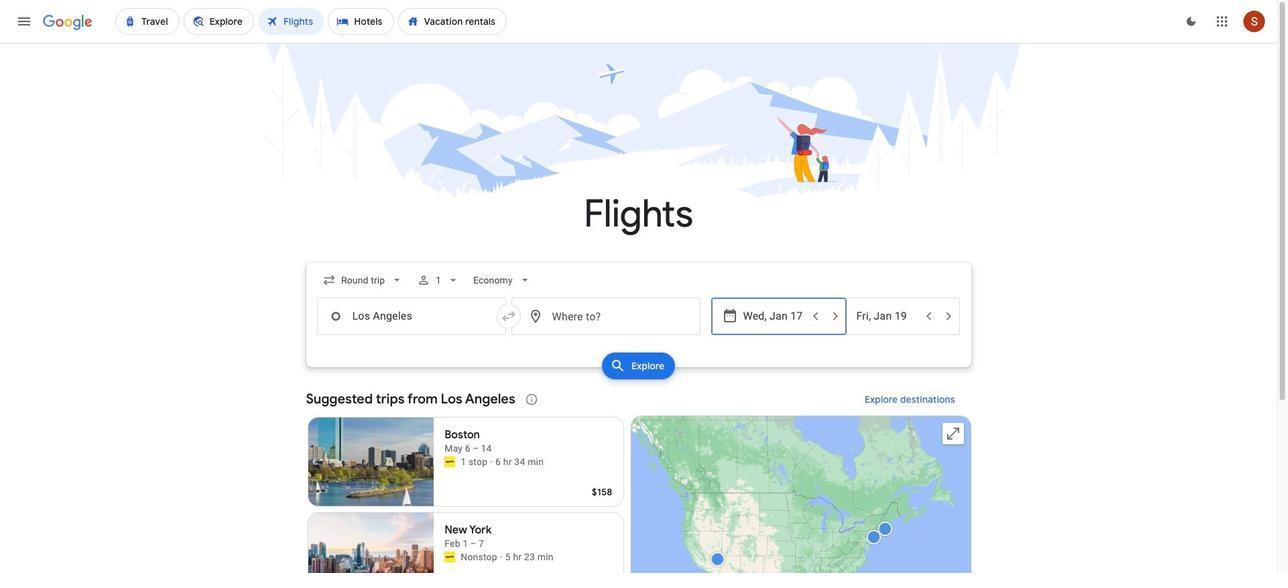 Task type: vqa. For each thing, say whether or not it's contained in the screenshot.
Collapse side panel image
no



Task type: locate. For each thing, give the bounding box(es) containing it.
main menu image
[[16, 13, 32, 29]]

Departure text field
[[743, 298, 805, 334]]

change appearance image
[[1175, 5, 1207, 38]]

 image
[[490, 455, 493, 469]]

suggested trips from los angeles region
[[306, 383, 971, 573]]

None text field
[[317, 298, 506, 335]]

None field
[[317, 268, 409, 292], [468, 268, 537, 292], [317, 268, 409, 292], [468, 268, 537, 292]]

 image
[[500, 550, 503, 564]]

spirit image
[[445, 456, 455, 467]]

none text field inside flight 'search field'
[[317, 298, 506, 335]]

Where to? text field
[[511, 298, 700, 335]]



Task type: describe. For each thing, give the bounding box(es) containing it.
Flight search field
[[295, 263, 982, 383]]

Return text field
[[856, 298, 918, 334]]

158 US dollars text field
[[592, 486, 612, 498]]

spirit image
[[445, 552, 455, 562]]



